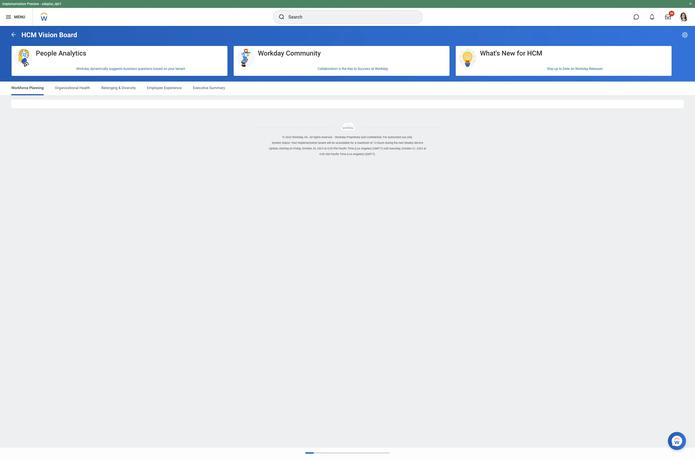 Task type: vqa. For each thing, say whether or not it's contained in the screenshot.
the topmost %
no



Task type: locate. For each thing, give the bounding box(es) containing it.
workday community
[[258, 49, 321, 57]]

to right key
[[354, 67, 357, 71]]

for left a
[[351, 142, 354, 145]]

0 vertical spatial 6:00
[[328, 147, 333, 150]]

pacific
[[339, 147, 347, 150], [331, 153, 339, 156]]

to
[[354, 67, 357, 71], [559, 67, 562, 71]]

implementation inside menu banner
[[2, 2, 26, 6]]

0 horizontal spatial on
[[164, 67, 167, 71]]

collaboration is the key to success at workday link
[[234, 65, 450, 73]]

1 vertical spatial time
[[340, 153, 346, 156]]

0 vertical spatial -
[[40, 2, 41, 6]]

1 horizontal spatial tenant
[[318, 142, 326, 145]]

workday inside © 2023 workday, inc. all rights reserved. - workday proprietary and confidential. for authorized use only. system status: your implementation tenant will be unavailable for a maximum of 12 hours during the next weekly service update; starting on friday, october 20, 2023 at 6:00 pm pacific time (los angeles) (gmt-7) until saturday, october 21, 2023 at 6:00 am pacific time (los angeles) (gmt-7).
[[335, 136, 346, 139]]

system
[[272, 142, 281, 145]]

at up am
[[324, 147, 327, 150]]

angeles) down maximum at the right top of the page
[[361, 147, 372, 150]]

pacific down unavailable
[[339, 147, 347, 150]]

6:00 left am
[[320, 153, 325, 156]]

1 horizontal spatial for
[[517, 49, 526, 57]]

Search Workday  search field
[[289, 11, 411, 23]]

0 horizontal spatial october
[[302, 147, 312, 150]]

pacific down pm
[[331, 153, 339, 156]]

0 vertical spatial tenant
[[176, 67, 185, 71]]

2023
[[285, 136, 292, 139], [317, 147, 324, 150], [417, 147, 423, 150]]

-
[[40, 2, 41, 6], [334, 136, 335, 139]]

0 horizontal spatial -
[[40, 2, 41, 6]]

0 horizontal spatial (gmt-
[[365, 153, 373, 156]]

unavailable
[[336, 142, 350, 145]]

on left the your
[[164, 67, 167, 71]]

1 vertical spatial tenant
[[318, 142, 326, 145]]

preview
[[27, 2, 39, 6]]

0 vertical spatial (los
[[355, 147, 360, 150]]

1 horizontal spatial hcm
[[528, 49, 543, 57]]

tab list
[[6, 82, 690, 95]]

2 to from the left
[[559, 67, 562, 71]]

footer containing © 2023 workday, inc. all rights reserved. - workday proprietary and confidential. for authorized use only. system status: your implementation tenant will be unavailable for a maximum of 12 hours during the next weekly service update; starting on friday, october 20, 2023 at 6:00 pm pacific time (los angeles) (gmt-7) until saturday, october 21, 2023 at 6:00 am pacific time (los angeles) (gmt-7).
[[0, 123, 696, 157]]

0 horizontal spatial (los
[[347, 153, 353, 156]]

0 vertical spatial angeles)
[[361, 147, 372, 150]]

6:00
[[328, 147, 333, 150], [320, 153, 325, 156]]

at
[[371, 67, 374, 71], [324, 147, 327, 150], [424, 147, 426, 150]]

success
[[358, 67, 371, 71]]

footer
[[0, 123, 696, 157]]

at right 21,
[[424, 147, 426, 150]]

the inside main content
[[342, 67, 347, 71]]

the left next
[[394, 142, 398, 145]]

1 to from the left
[[354, 67, 357, 71]]

1 vertical spatial implementation
[[298, 142, 318, 145]]

reserved.
[[322, 136, 333, 139]]

only.
[[407, 136, 413, 139]]

0 horizontal spatial tenant
[[176, 67, 185, 71]]

rights
[[314, 136, 321, 139]]

tenant left will
[[318, 142, 326, 145]]

1 vertical spatial the
[[394, 142, 398, 145]]

october down 'weekly'
[[402, 147, 412, 150]]

questions
[[138, 67, 153, 71]]

belonging
[[101, 86, 118, 90]]

tenant inside © 2023 workday, inc. all rights reserved. - workday proprietary and confidential. for authorized use only. system status: your implementation tenant will be unavailable for a maximum of 12 hours during the next weekly service update; starting on friday, october 20, 2023 at 6:00 pm pacific time (los angeles) (gmt-7) until saturday, october 21, 2023 at 6:00 am pacific time (los angeles) (gmt-7).
[[318, 142, 326, 145]]

0 vertical spatial hcm
[[21, 31, 37, 39]]

on right date
[[571, 67, 575, 71]]

1 horizontal spatial -
[[334, 136, 335, 139]]

on inside © 2023 workday, inc. all rights reserved. - workday proprietary and confidential. for authorized use only. system status: your implementation tenant will be unavailable for a maximum of 12 hours during the next weekly service update; starting on friday, october 20, 2023 at 6:00 pm pacific time (los angeles) (gmt-7) until saturday, october 21, 2023 at 6:00 am pacific time (los angeles) (gmt-7).
[[290, 147, 293, 150]]

0 horizontal spatial hcm
[[21, 31, 37, 39]]

based
[[154, 67, 163, 71]]

1 october from the left
[[302, 147, 312, 150]]

0 horizontal spatial to
[[354, 67, 357, 71]]

implementation
[[2, 2, 26, 6], [298, 142, 318, 145]]

1 vertical spatial (gmt-
[[365, 153, 373, 156]]

workday community button
[[234, 46, 450, 67]]

saturday,
[[390, 147, 401, 150]]

6:00 left pm
[[328, 147, 333, 150]]

0 vertical spatial the
[[342, 67, 347, 71]]

inc.
[[304, 136, 309, 139]]

for inside © 2023 workday, inc. all rights reserved. - workday proprietary and confidential. for authorized use only. system status: your implementation tenant will be unavailable for a maximum of 12 hours during the next weekly service update; starting on friday, october 20, 2023 at 6:00 pm pacific time (los angeles) (gmt-7) until saturday, october 21, 2023 at 6:00 am pacific time (los angeles) (gmt-7).
[[351, 142, 354, 145]]

at right the success
[[371, 67, 374, 71]]

on left friday,
[[290, 147, 293, 150]]

for right new
[[517, 49, 526, 57]]

implementation inside © 2023 workday, inc. all rights reserved. - workday proprietary and confidential. for authorized use only. system status: your implementation tenant will be unavailable for a maximum of 12 hours during the next weekly service update; starting on friday, october 20, 2023 at 6:00 pm pacific time (los angeles) (gmt-7) until saturday, october 21, 2023 at 6:00 am pacific time (los angeles) (gmt-7).
[[298, 142, 318, 145]]

1 horizontal spatial the
[[394, 142, 398, 145]]

stay up to date on workday releases
[[547, 67, 603, 71]]

be
[[332, 142, 335, 145]]

collaboration
[[318, 67, 338, 71]]

(gmt- down 12
[[373, 147, 380, 150]]

2 horizontal spatial at
[[424, 147, 426, 150]]

&
[[119, 86, 121, 90]]

0 vertical spatial implementation
[[2, 2, 26, 6]]

tenant inside "link"
[[176, 67, 185, 71]]

0 horizontal spatial the
[[342, 67, 347, 71]]

7).
[[373, 153, 376, 156]]

experience
[[164, 86, 182, 90]]

1 vertical spatial 6:00
[[320, 153, 325, 156]]

and
[[361, 136, 366, 139]]

menu
[[14, 15, 25, 19]]

1 horizontal spatial implementation
[[298, 142, 318, 145]]

1 vertical spatial for
[[351, 142, 354, 145]]

time
[[348, 147, 354, 150], [340, 153, 346, 156]]

20,
[[313, 147, 317, 150]]

©
[[283, 136, 285, 139]]

1 horizontal spatial to
[[559, 67, 562, 71]]

(los
[[355, 147, 360, 150], [347, 153, 353, 156]]

tenant right the your
[[176, 67, 185, 71]]

starting
[[279, 147, 289, 150]]

(gmt-
[[373, 147, 380, 150], [365, 153, 373, 156]]

- right preview
[[40, 2, 41, 6]]

workforce
[[11, 86, 28, 90]]

on inside "link"
[[164, 67, 167, 71]]

on
[[164, 67, 167, 71], [571, 67, 575, 71], [290, 147, 293, 150]]

1 horizontal spatial october
[[402, 147, 412, 150]]

1 horizontal spatial on
[[290, 147, 293, 150]]

angeles) down a
[[353, 153, 364, 156]]

october left 20, on the left top of the page
[[302, 147, 312, 150]]

0 vertical spatial for
[[517, 49, 526, 57]]

new
[[502, 49, 516, 57]]

tab list containing workforce planning
[[6, 82, 690, 95]]

to right the up
[[559, 67, 562, 71]]

analytics
[[59, 49, 86, 57]]

hcm inside button
[[528, 49, 543, 57]]

angeles)
[[361, 147, 372, 150], [353, 153, 364, 156]]

hcm right previous page icon
[[21, 31, 37, 39]]

(gmt- down of
[[365, 153, 373, 156]]

will
[[327, 142, 331, 145]]

30
[[670, 12, 674, 15]]

0 horizontal spatial 2023
[[285, 136, 292, 139]]

1 vertical spatial -
[[334, 136, 335, 139]]

1 horizontal spatial 6:00
[[328, 147, 333, 150]]

am
[[326, 153, 330, 156]]

hcm
[[21, 31, 37, 39], [528, 49, 543, 57]]

0 horizontal spatial at
[[324, 147, 327, 150]]

business
[[124, 67, 137, 71]]

the inside © 2023 workday, inc. all rights reserved. - workday proprietary and confidential. for authorized use only. system status: your implementation tenant will be unavailable for a maximum of 12 hours during the next weekly service update; starting on friday, october 20, 2023 at 6:00 pm pacific time (los angeles) (gmt-7) until saturday, october 21, 2023 at 6:00 am pacific time (los angeles) (gmt-7).
[[394, 142, 398, 145]]

(los down unavailable
[[347, 153, 353, 156]]

notifications large image
[[650, 14, 655, 20]]

0 horizontal spatial for
[[351, 142, 354, 145]]

1 vertical spatial (los
[[347, 153, 353, 156]]

people
[[36, 49, 57, 57]]

hcm right new
[[528, 49, 543, 57]]

the right is
[[342, 67, 347, 71]]

21,
[[413, 147, 416, 150]]

1 horizontal spatial (gmt-
[[373, 147, 380, 150]]

workday dynamically suggests business questions based on your tenant
[[76, 67, 185, 71]]

close environment banner image
[[689, 2, 693, 5]]

2023 right 21,
[[417, 147, 423, 150]]

for
[[517, 49, 526, 57], [351, 142, 354, 145]]

0 horizontal spatial implementation
[[2, 2, 26, 6]]

0 horizontal spatial 6:00
[[320, 153, 325, 156]]

workday
[[258, 49, 284, 57], [76, 67, 89, 71], [375, 67, 388, 71], [576, 67, 589, 71], [335, 136, 346, 139]]

organizational
[[55, 86, 79, 90]]

1 vertical spatial hcm
[[528, 49, 543, 57]]

status:
[[282, 142, 291, 145]]

tab list inside main content
[[6, 82, 690, 95]]

main content
[[0, 26, 696, 114]]

2023 right 20, on the left top of the page
[[317, 147, 324, 150]]

tenant
[[176, 67, 185, 71], [318, 142, 326, 145]]

0 vertical spatial pacific
[[339, 147, 347, 150]]

1 vertical spatial pacific
[[331, 153, 339, 156]]

- up be
[[334, 136, 335, 139]]

implementation down inc.
[[298, 142, 318, 145]]

next
[[399, 142, 404, 145]]

the
[[342, 67, 347, 71], [394, 142, 398, 145]]

implementation up menu dropdown button
[[2, 2, 26, 6]]

0 vertical spatial time
[[348, 147, 354, 150]]

adeptai_dpt1
[[42, 2, 62, 6]]

(los down a
[[355, 147, 360, 150]]

30 button
[[662, 11, 675, 23]]

2023 right ©
[[285, 136, 292, 139]]

belonging & diversity
[[101, 86, 136, 90]]

0 vertical spatial (gmt-
[[373, 147, 380, 150]]



Task type: describe. For each thing, give the bounding box(es) containing it.
until
[[384, 147, 389, 150]]

of
[[370, 142, 373, 145]]

update;
[[269, 147, 279, 150]]

all
[[310, 136, 313, 139]]

7)
[[380, 147, 383, 150]]

2 horizontal spatial on
[[571, 67, 575, 71]]

justify image
[[5, 14, 12, 20]]

stay up to date on workday releases link
[[456, 65, 672, 73]]

dynamically
[[90, 67, 108, 71]]

pm
[[334, 147, 338, 150]]

inbox large image
[[666, 14, 671, 20]]

during
[[385, 142, 393, 145]]

stay
[[547, 67, 554, 71]]

key
[[348, 67, 353, 71]]

organizational health
[[55, 86, 90, 90]]

people analytics button
[[12, 46, 228, 67]]

community
[[286, 49, 321, 57]]

workforce planning
[[11, 86, 44, 90]]

what's new for hcm button
[[456, 46, 672, 67]]

what's new for hcm
[[480, 49, 543, 57]]

a
[[355, 142, 356, 145]]

for inside button
[[517, 49, 526, 57]]

workday dynamically suggests business questions based on your tenant link
[[12, 65, 228, 73]]

hours
[[378, 142, 385, 145]]

menu banner
[[0, 0, 696, 26]]

is
[[339, 67, 341, 71]]

implementation preview -   adeptai_dpt1
[[2, 2, 62, 6]]

what's
[[480, 49, 500, 57]]

friday,
[[294, 147, 302, 150]]

collaboration is the key to success at workday
[[318, 67, 388, 71]]

configure this page image
[[682, 32, 689, 38]]

board
[[59, 31, 77, 39]]

© 2023 workday, inc. all rights reserved. - workday proprietary and confidential. for authorized use only. system status: your implementation tenant will be unavailable for a maximum of 12 hours during the next weekly service update; starting on friday, october 20, 2023 at 6:00 pm pacific time (los angeles) (gmt-7) until saturday, october 21, 2023 at 6:00 am pacific time (los angeles) (gmt-7).
[[269, 136, 426, 156]]

0 horizontal spatial time
[[340, 153, 346, 156]]

menu button
[[0, 8, 33, 26]]

employee experience
[[147, 86, 182, 90]]

your
[[168, 67, 175, 71]]

main content containing hcm vision board
[[0, 26, 696, 114]]

2 october from the left
[[402, 147, 412, 150]]

suggests
[[109, 67, 123, 71]]

planning
[[29, 86, 44, 90]]

2 horizontal spatial 2023
[[417, 147, 423, 150]]

people analytics
[[36, 49, 86, 57]]

- inside © 2023 workday, inc. all rights reserved. - workday proprietary and confidential. for authorized use only. system status: your implementation tenant will be unavailable for a maximum of 12 hours during the next weekly service update; starting on friday, october 20, 2023 at 6:00 pm pacific time (los angeles) (gmt-7) until saturday, october 21, 2023 at 6:00 am pacific time (los angeles) (gmt-7).
[[334, 136, 335, 139]]

summary
[[210, 86, 225, 90]]

for
[[383, 136, 387, 139]]

confidential.
[[367, 136, 382, 139]]

up
[[555, 67, 558, 71]]

service
[[414, 142, 424, 145]]

employee
[[147, 86, 163, 90]]

profile logan mcneil image
[[680, 12, 689, 23]]

previous page image
[[10, 31, 17, 38]]

hcm vision board
[[21, 31, 77, 39]]

date
[[563, 67, 570, 71]]

weekly
[[405, 142, 414, 145]]

executive
[[193, 86, 209, 90]]

maximum
[[357, 142, 370, 145]]

workday,
[[293, 136, 304, 139]]

1 horizontal spatial at
[[371, 67, 374, 71]]

workday inside "link"
[[76, 67, 89, 71]]

1 horizontal spatial (los
[[355, 147, 360, 150]]

12
[[374, 142, 377, 145]]

executive summary
[[193, 86, 225, 90]]

your
[[291, 142, 297, 145]]

health
[[79, 86, 90, 90]]

releases
[[589, 67, 603, 71]]

vision
[[38, 31, 57, 39]]

- inside menu banner
[[40, 2, 41, 6]]

1 vertical spatial angeles)
[[353, 153, 364, 156]]

1 horizontal spatial 2023
[[317, 147, 324, 150]]

diversity
[[122, 86, 136, 90]]

search image
[[278, 14, 285, 20]]

1 horizontal spatial time
[[348, 147, 354, 150]]

workday inside button
[[258, 49, 284, 57]]

use
[[402, 136, 406, 139]]

authorized
[[388, 136, 401, 139]]

proprietary
[[347, 136, 361, 139]]



